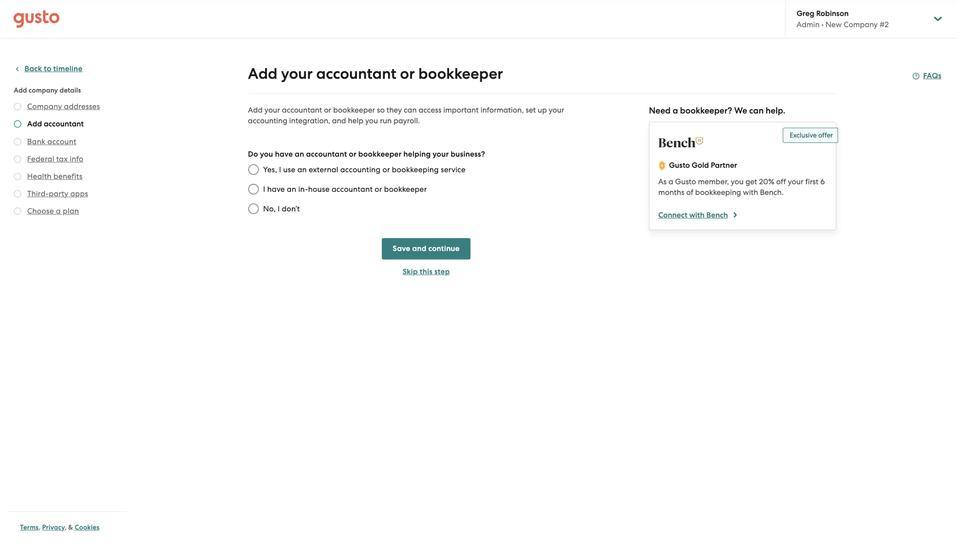 Task type: locate. For each thing, give the bounding box(es) containing it.
1 check image from the top
[[14, 103, 21, 111]]

access
[[419, 106, 442, 115]]

5 check image from the top
[[14, 208, 21, 215]]

cookies
[[75, 524, 100, 532]]

20%
[[759, 177, 775, 186]]

terms
[[20, 524, 39, 532]]

payroll.
[[394, 116, 420, 125]]

0 vertical spatial gusto
[[669, 161, 690, 170]]

have up no, i don't
[[267, 185, 285, 194]]

a right need
[[673, 106, 678, 116]]

i
[[279, 165, 281, 174], [263, 185, 265, 194], [278, 205, 280, 214]]

a inside as a gusto member, you get 20% off your first 6 months of bookkeeping with bench.
[[669, 177, 674, 186]]

a inside button
[[56, 207, 61, 216]]

2 vertical spatial an
[[287, 185, 296, 194]]

help.
[[766, 106, 786, 116]]

business?
[[451, 150, 485, 159]]

off
[[777, 177, 786, 186]]

1 check image from the top
[[14, 120, 21, 128]]

1 horizontal spatial with
[[743, 188, 758, 197]]

a
[[673, 106, 678, 116], [669, 177, 674, 186], [56, 207, 61, 216]]

0 vertical spatial company
[[844, 20, 878, 29]]

6
[[821, 177, 825, 186]]

2 check image from the top
[[14, 156, 21, 163]]

or up integration,
[[324, 106, 331, 115]]

0 horizontal spatial ,
[[39, 524, 40, 532]]

1 vertical spatial an
[[297, 165, 307, 174]]

you left get at top
[[731, 177, 744, 186]]

important
[[443, 106, 479, 115]]

greg
[[797, 9, 815, 18]]

yes,
[[263, 165, 277, 174]]

&
[[68, 524, 73, 532]]

tax
[[56, 155, 68, 164]]

greg robinson admin • new company #2
[[797, 9, 889, 29]]

1 vertical spatial i
[[263, 185, 265, 194]]

1 vertical spatial you
[[260, 150, 273, 159]]

2 check image from the top
[[14, 138, 21, 146]]

check image
[[14, 120, 21, 128], [14, 156, 21, 163], [14, 173, 21, 181], [14, 190, 21, 198], [14, 208, 21, 215]]

1 vertical spatial company
[[27, 102, 62, 111]]

add
[[248, 65, 278, 83], [14, 86, 27, 94], [248, 106, 263, 115], [27, 119, 42, 129]]

privacy
[[42, 524, 65, 532]]

terms , privacy , & cookies
[[20, 524, 100, 532]]

1 can from the left
[[404, 106, 417, 115]]

health benefits
[[27, 172, 83, 181]]

choose a plan
[[27, 207, 79, 216]]

with down get at top
[[743, 188, 758, 197]]

0 horizontal spatial accounting
[[248, 116, 287, 125]]

0 horizontal spatial and
[[332, 116, 346, 125]]

and inside add your accountant or bookkeeper so they can access important information, set up your accounting integration, and help you run payroll.
[[332, 116, 346, 125]]

1 vertical spatial check image
[[14, 138, 21, 146]]

you right do
[[260, 150, 273, 159]]

use
[[283, 165, 296, 174]]

bookkeeper up help
[[333, 106, 375, 115]]

accountant up external
[[306, 150, 347, 159]]

accountant inside add your accountant or bookkeeper so they can access important information, set up your accounting integration, and help you run payroll.
[[282, 106, 322, 115]]

a right the as
[[669, 177, 674, 186]]

,
[[39, 524, 40, 532], [65, 524, 67, 532]]

0 horizontal spatial bookkeeping
[[392, 165, 439, 174]]

0 horizontal spatial company
[[27, 102, 62, 111]]

1 vertical spatial a
[[669, 177, 674, 186]]

your
[[281, 65, 313, 83], [265, 106, 280, 115], [549, 106, 565, 115], [433, 150, 449, 159], [788, 177, 804, 186]]

1 vertical spatial accounting
[[340, 165, 381, 174]]

cookies button
[[75, 523, 100, 534]]

gusto inside as a gusto member, you get 20% off your first 6 months of bookkeeping with bench.
[[675, 177, 696, 186]]

check image left choose
[[14, 208, 21, 215]]

skip
[[403, 267, 418, 277]]

0 vertical spatial i
[[279, 165, 281, 174]]

a left plan
[[56, 207, 61, 216]]

check image
[[14, 103, 21, 111], [14, 138, 21, 146]]

so
[[377, 106, 385, 115]]

check image left add accountant
[[14, 120, 21, 128]]

an up use
[[295, 150, 304, 159]]

0 vertical spatial and
[[332, 116, 346, 125]]

accountant down company addresses button
[[44, 119, 84, 129]]

company left #2
[[844, 20, 878, 29]]

or down yes, i use an external accounting or bookkeeping service on the top of page
[[375, 185, 382, 194]]

exclusive
[[790, 131, 817, 140]]

company down company
[[27, 102, 62, 111]]

federal tax info
[[27, 155, 83, 164]]

federal
[[27, 155, 54, 164]]

can right we
[[750, 106, 764, 116]]

i left use
[[279, 165, 281, 174]]

info
[[70, 155, 83, 164]]

i for no,
[[278, 205, 280, 214]]

i right "no,"
[[278, 205, 280, 214]]

have up use
[[275, 150, 293, 159]]

3 check image from the top
[[14, 173, 21, 181]]

check image left the third-
[[14, 190, 21, 198]]

gusto up of
[[675, 177, 696, 186]]

save and continue
[[393, 244, 460, 254]]

accounting
[[248, 116, 287, 125], [340, 165, 381, 174]]

0 vertical spatial check image
[[14, 103, 21, 111]]

add inside list
[[27, 119, 42, 129]]

2 can from the left
[[750, 106, 764, 116]]

add inside add your accountant or bookkeeper so they can access important information, set up your accounting integration, and help you run payroll.
[[248, 106, 263, 115]]

bookkeeper
[[419, 65, 503, 83], [333, 106, 375, 115], [359, 150, 402, 159], [384, 185, 427, 194]]

accountant up integration,
[[282, 106, 322, 115]]

have
[[275, 150, 293, 159], [267, 185, 285, 194]]

company
[[844, 20, 878, 29], [27, 102, 62, 111]]

gold badge image
[[659, 160, 666, 171]]

new
[[826, 20, 842, 29]]

2 horizontal spatial you
[[731, 177, 744, 186]]

check image left health
[[14, 173, 21, 181]]

your inside as a gusto member, you get 20% off your first 6 months of bookkeeping with bench.
[[788, 177, 804, 186]]

bookkeeping down member,
[[695, 188, 741, 197]]

add accountant
[[27, 119, 84, 129]]

check image down add company details
[[14, 103, 21, 111]]

gusto right gold badge 'image'
[[669, 161, 690, 170]]

can up payroll.
[[404, 106, 417, 115]]

continue
[[429, 244, 460, 254]]

and inside button
[[412, 244, 427, 254]]

i up "no,"
[[263, 185, 265, 194]]

1 vertical spatial and
[[412, 244, 427, 254]]

1 vertical spatial gusto
[[675, 177, 696, 186]]

0 horizontal spatial you
[[260, 150, 273, 159]]

an left in-
[[287, 185, 296, 194]]

bookkeeper up important
[[419, 65, 503, 83]]

check image for health
[[14, 173, 21, 181]]

0 horizontal spatial can
[[404, 106, 417, 115]]

check image left federal
[[14, 156, 21, 163]]

in-
[[298, 185, 308, 194]]

a for need
[[673, 106, 678, 116]]

accounting up do
[[248, 116, 287, 125]]

you down so
[[365, 116, 378, 125]]

check image for bank
[[14, 138, 21, 146]]

bookkeeper?
[[680, 106, 732, 116]]

0 vertical spatial you
[[365, 116, 378, 125]]

1 vertical spatial bookkeeping
[[695, 188, 741, 197]]

1 horizontal spatial ,
[[65, 524, 67, 532]]

1 horizontal spatial bookkeeping
[[695, 188, 741, 197]]

months
[[659, 188, 685, 197]]

you
[[365, 116, 378, 125], [260, 150, 273, 159], [731, 177, 744, 186]]

can
[[404, 106, 417, 115], [750, 106, 764, 116]]

2 vertical spatial i
[[278, 205, 280, 214]]

accounting inside add your accountant or bookkeeper so they can access important information, set up your accounting integration, and help you run payroll.
[[248, 116, 287, 125]]

check image for company
[[14, 103, 21, 111]]

home image
[[13, 10, 60, 28]]

Yes, I use an external accounting or bookkeeping service radio
[[244, 160, 263, 180]]

2 vertical spatial you
[[731, 177, 744, 186]]

house
[[308, 185, 330, 194]]

an for accountant
[[295, 150, 304, 159]]

an for external
[[297, 165, 307, 174]]

0 vertical spatial accounting
[[248, 116, 287, 125]]

check image left bank
[[14, 138, 21, 146]]

2 vertical spatial a
[[56, 207, 61, 216]]

partner
[[711, 161, 737, 170]]

helping
[[404, 150, 431, 159]]

, left &
[[65, 524, 67, 532]]

an right use
[[297, 165, 307, 174]]

bank
[[27, 137, 45, 146]]

1 horizontal spatial can
[[750, 106, 764, 116]]

bookkeeping down helping
[[392, 165, 439, 174]]

0 vertical spatial an
[[295, 150, 304, 159]]

1 horizontal spatial company
[[844, 20, 878, 29]]

choose
[[27, 207, 54, 216]]

with left bench
[[689, 211, 705, 220]]

skip this step button
[[382, 267, 471, 278]]

with
[[743, 188, 758, 197], [689, 211, 705, 220]]

choose a plan button
[[27, 206, 79, 217]]

as a gusto member, you get 20% off your first 6 months of bookkeeping with bench.
[[659, 177, 825, 197]]

4 check image from the top
[[14, 190, 21, 198]]

0 vertical spatial have
[[275, 150, 293, 159]]

admin
[[797, 20, 820, 29]]

0 vertical spatial with
[[743, 188, 758, 197]]

1 horizontal spatial and
[[412, 244, 427, 254]]

or
[[400, 65, 415, 83], [324, 106, 331, 115], [349, 150, 357, 159], [383, 165, 390, 174], [375, 185, 382, 194]]

accountant down yes, i use an external accounting or bookkeeping service on the top of page
[[332, 185, 373, 194]]

a for choose
[[56, 207, 61, 216]]

, left privacy link
[[39, 524, 40, 532]]

add for add your accountant or bookkeeper
[[248, 65, 278, 83]]

or up they
[[400, 65, 415, 83]]

need
[[649, 106, 671, 116]]

and right save
[[412, 244, 427, 254]]

integration,
[[289, 116, 330, 125]]

accountant
[[316, 65, 397, 83], [282, 106, 322, 115], [44, 119, 84, 129], [306, 150, 347, 159], [332, 185, 373, 194]]

accounting down "do you have an accountant or bookkeeper helping your business?"
[[340, 165, 381, 174]]

timeline
[[53, 64, 82, 74]]

1 horizontal spatial you
[[365, 116, 378, 125]]

1 vertical spatial with
[[689, 211, 705, 220]]

robinson
[[817, 9, 849, 18]]

and left help
[[332, 116, 346, 125]]

0 vertical spatial a
[[673, 106, 678, 116]]

gusto
[[669, 161, 690, 170], [675, 177, 696, 186]]

can inside add your accountant or bookkeeper so they can access important information, set up your accounting integration, and help you run payroll.
[[404, 106, 417, 115]]



Task type: vqa. For each thing, say whether or not it's contained in the screenshot.
of
yes



Task type: describe. For each thing, give the bounding box(es) containing it.
0 vertical spatial bookkeeping
[[392, 165, 439, 174]]

i have an in-house accountant or bookkeeper
[[263, 185, 427, 194]]

to
[[44, 64, 51, 74]]

company inside greg robinson admin • new company #2
[[844, 20, 878, 29]]

up
[[538, 106, 547, 115]]

member,
[[698, 177, 729, 186]]

you inside add your accountant or bookkeeper so they can access important information, set up your accounting integration, and help you run payroll.
[[365, 116, 378, 125]]

or down "do you have an accountant or bookkeeper helping your business?"
[[383, 165, 390, 174]]

step
[[435, 267, 450, 277]]

bench
[[707, 211, 728, 220]]

set
[[526, 106, 536, 115]]

accountant up so
[[316, 65, 397, 83]]

help
[[348, 116, 364, 125]]

save and continue button
[[382, 238, 471, 260]]

check image for third-
[[14, 190, 21, 198]]

accountant inside list
[[44, 119, 84, 129]]

•
[[822, 20, 824, 29]]

privacy link
[[42, 524, 65, 532]]

bookkeeping inside as a gusto member, you get 20% off your first 6 months of bookkeeping with bench.
[[695, 188, 741, 197]]

or inside add your accountant or bookkeeper so they can access important information, set up your accounting integration, and help you run payroll.
[[324, 106, 331, 115]]

save
[[393, 244, 410, 254]]

add for add company details
[[14, 86, 27, 94]]

or up yes, i use an external accounting or bookkeeping service on the top of page
[[349, 150, 357, 159]]

third-party apps
[[27, 189, 88, 198]]

check image for federal
[[14, 156, 21, 163]]

bank account button
[[27, 136, 76, 147]]

third-
[[27, 189, 49, 198]]

add company details
[[14, 86, 81, 94]]

gold
[[692, 161, 709, 170]]

details
[[60, 86, 81, 94]]

#2
[[880, 20, 889, 29]]

2 , from the left
[[65, 524, 67, 532]]

1 vertical spatial have
[[267, 185, 285, 194]]

add for add accountant
[[27, 119, 42, 129]]

gusto gold partner
[[669, 161, 737, 170]]

0 horizontal spatial with
[[689, 211, 705, 220]]

company inside button
[[27, 102, 62, 111]]

run
[[380, 116, 392, 125]]

benefits
[[53, 172, 83, 181]]

no,
[[263, 205, 276, 214]]

No, I don't radio
[[244, 199, 263, 219]]

add accountant list
[[14, 101, 123, 218]]

apps
[[70, 189, 88, 198]]

first
[[806, 177, 819, 186]]

terms link
[[20, 524, 39, 532]]

faqs button
[[913, 71, 942, 82]]

no, i don't
[[263, 205, 300, 214]]

connect with bench
[[659, 211, 728, 220]]

health
[[27, 172, 52, 181]]

federal tax info button
[[27, 154, 83, 164]]

I have an in-house accountant or bookkeeper radio
[[244, 180, 263, 199]]

of
[[687, 188, 694, 197]]

bookkeeper up yes, i use an external accounting or bookkeeping service on the top of page
[[359, 150, 402, 159]]

they
[[387, 106, 402, 115]]

a for as
[[669, 177, 674, 186]]

bench.
[[760, 188, 784, 197]]

addresses
[[64, 102, 100, 111]]

check image for choose
[[14, 208, 21, 215]]

1 , from the left
[[39, 524, 40, 532]]

bank account
[[27, 137, 76, 146]]

need a bookkeeper? we can help.
[[649, 106, 786, 116]]

add your accountant or bookkeeper
[[248, 65, 503, 83]]

add your accountant or bookkeeper so they can access important information, set up your accounting integration, and help you run payroll.
[[248, 106, 565, 125]]

party
[[49, 189, 68, 198]]

get
[[746, 177, 757, 186]]

we
[[735, 106, 748, 116]]

company
[[29, 86, 58, 94]]

company addresses button
[[27, 101, 100, 112]]

health benefits button
[[27, 171, 83, 182]]

exclusive offer
[[790, 131, 833, 140]]

with inside as a gusto member, you get 20% off your first 6 months of bookkeeping with bench.
[[743, 188, 758, 197]]

plan
[[63, 207, 79, 216]]

information,
[[481, 106, 524, 115]]

add for add your accountant or bookkeeper so they can access important information, set up your accounting integration, and help you run payroll.
[[248, 106, 263, 115]]

connect
[[659, 211, 688, 220]]

external
[[309, 165, 338, 174]]

don't
[[282, 205, 300, 214]]

you inside as a gusto member, you get 20% off your first 6 months of bookkeeping with bench.
[[731, 177, 744, 186]]

faqs
[[924, 71, 942, 81]]

back
[[25, 64, 42, 74]]

offer
[[819, 131, 833, 140]]

back to timeline button
[[14, 64, 82, 74]]

back to timeline
[[25, 64, 82, 74]]

do
[[248, 150, 258, 159]]

as
[[659, 177, 667, 186]]

yes, i use an external accounting or bookkeeping service
[[263, 165, 466, 174]]

third-party apps button
[[27, 189, 88, 199]]

bookkeeper inside add your accountant or bookkeeper so they can access important information, set up your accounting integration, and help you run payroll.
[[333, 106, 375, 115]]

1 horizontal spatial accounting
[[340, 165, 381, 174]]

service
[[441, 165, 466, 174]]

company addresses
[[27, 102, 100, 111]]

do you have an accountant or bookkeeper helping your business?
[[248, 150, 485, 159]]

skip this step
[[403, 267, 450, 277]]

i for yes,
[[279, 165, 281, 174]]

bookkeeper down helping
[[384, 185, 427, 194]]



